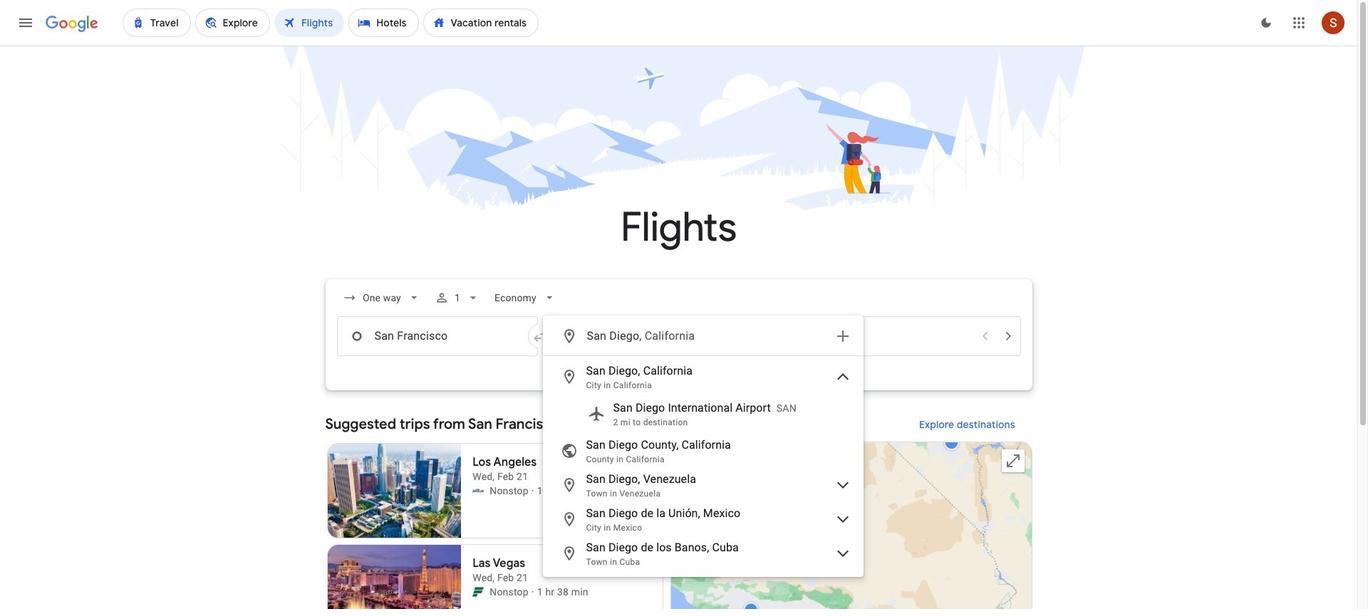 Task type: locate. For each thing, give the bounding box(es) containing it.
None field
[[337, 285, 427, 311], [489, 285, 563, 311], [337, 285, 427, 311], [489, 285, 563, 311]]

toggle nearby airports for san diego, venezuela image
[[835, 477, 852, 494]]

none text field inside flight search box
[[337, 317, 538, 356]]

change appearance image
[[1250, 6, 1284, 40]]

Flight search field
[[314, 279, 1044, 578]]

 image right jetblue icon
[[532, 484, 534, 498]]

san diego de la unión, mexico option
[[544, 503, 863, 537]]

1 vertical spatial  image
[[532, 585, 534, 600]]

list box
[[544, 356, 863, 577]]

 image
[[532, 484, 534, 498], [532, 585, 534, 600]]

2  image from the top
[[532, 585, 534, 600]]

Departure text field
[[790, 317, 973, 356]]

frontier image
[[473, 587, 484, 598]]

None text field
[[337, 317, 538, 356]]

 image for jetblue icon
[[532, 484, 534, 498]]

jetblue image
[[473, 486, 484, 497]]

0 vertical spatial  image
[[532, 484, 534, 498]]

 image for frontier image
[[532, 585, 534, 600]]

toggle nearby airports for san diego de la unión, mexico image
[[835, 511, 852, 528]]

 image right frontier image
[[532, 585, 534, 600]]

san diego county, california option
[[544, 434, 863, 468]]

1  image from the top
[[532, 484, 534, 498]]

46 US dollars text field
[[633, 517, 651, 530]]



Task type: vqa. For each thing, say whether or not it's contained in the screenshot.
San Diego de los Banos, Cuba option
yes



Task type: describe. For each thing, give the bounding box(es) containing it.
suggested trips from san francisco region
[[325, 408, 1033, 610]]

san diego international airport (san) option
[[544, 394, 863, 434]]

enter your destination dialog
[[543, 316, 864, 578]]

san diego de los banos, cuba option
[[544, 537, 863, 571]]

toggle nearby airports for san diego, california image
[[835, 369, 852, 386]]

san diego, venezuela option
[[544, 468, 863, 503]]

Where else? text field
[[586, 319, 826, 354]]

main menu image
[[17, 14, 34, 31]]

list box inside 'enter your destination' dialog
[[544, 356, 863, 577]]

san diego, california option
[[544, 360, 863, 394]]

destination, select multiple airports image
[[835, 328, 852, 345]]

toggle nearby airports for san diego de los banos, cuba image
[[835, 545, 852, 563]]



